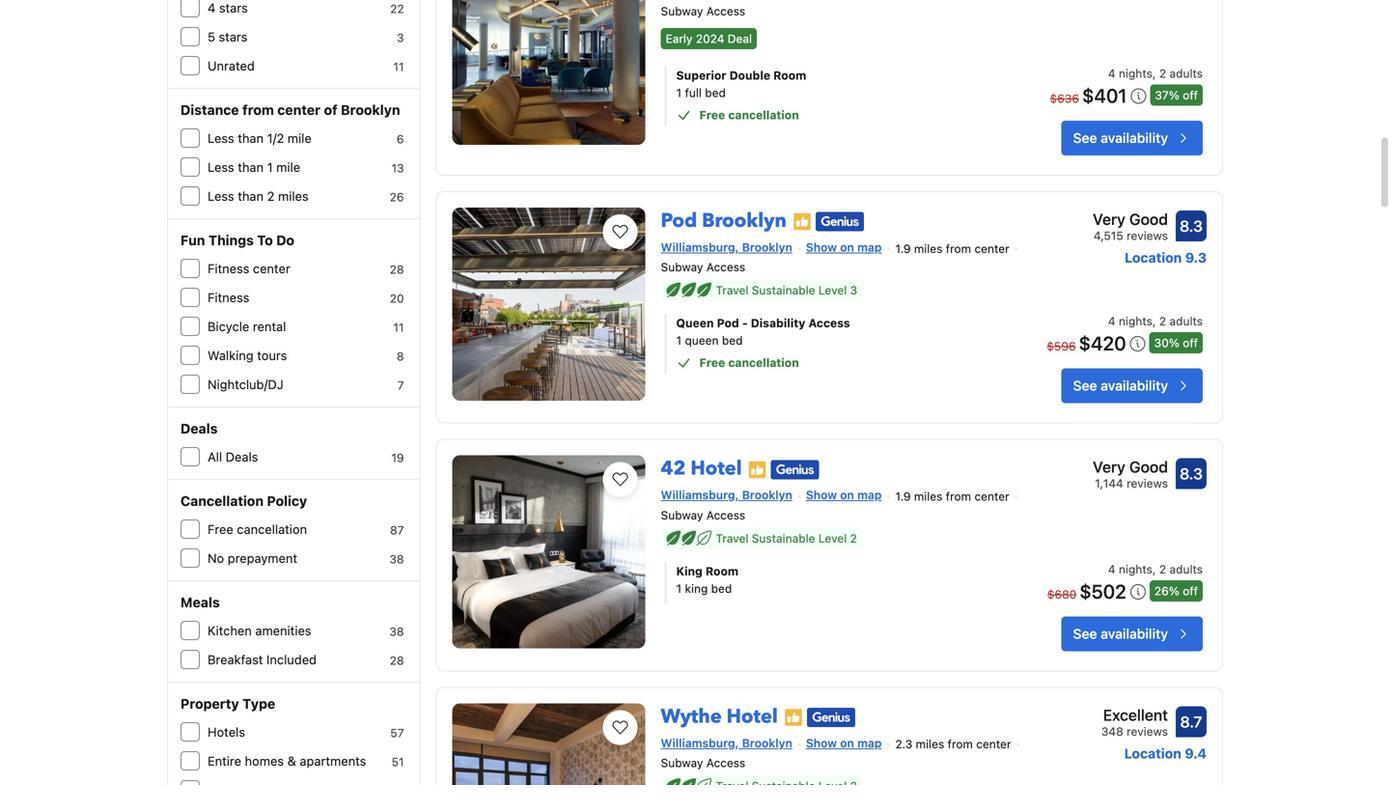 Task type: describe. For each thing, give the bounding box(es) containing it.
queen pod - disability access
[[677, 317, 851, 330]]

excellent element
[[1102, 704, 1169, 727]]

1 left queen
[[677, 334, 682, 347]]

williamsburg, for wythe
[[661, 736, 739, 750]]

less than 1/2 mile
[[208, 131, 312, 145]]

than for 1
[[238, 160, 264, 174]]

access for pod brooklyn
[[707, 260, 746, 274]]

2 for $502
[[1160, 562, 1167, 576]]

apartments
[[300, 754, 366, 768]]

57
[[391, 726, 404, 740]]

4 up 5
[[208, 0, 216, 15]]

king room link
[[677, 562, 1003, 580]]

of
[[324, 102, 338, 118]]

bed inside king room 1 king bed
[[712, 582, 732, 595]]

fun things to do
[[181, 232, 295, 248]]

less for less than 1 mile
[[208, 160, 234, 174]]

8.3 for very good 4,515 reviews
[[1180, 217, 1203, 235]]

wythe hotel
[[661, 704, 778, 730]]

brooklyn for pod brooklyn
[[742, 241, 793, 254]]

5 stars
[[208, 29, 248, 44]]

1 horizontal spatial 3
[[851, 284, 858, 297]]

room inside king room 1 king bed
[[706, 564, 739, 578]]

348
[[1102, 725, 1124, 738]]

walking tours
[[208, 348, 287, 363]]

1 down 1/2
[[267, 160, 273, 174]]

less for less than 1/2 mile
[[208, 131, 234, 145]]

42
[[661, 456, 686, 482]]

type
[[243, 696, 275, 712]]

access for 42 hotel
[[707, 508, 746, 522]]

very for very good 4,515 reviews
[[1093, 210, 1126, 228]]

42 hotel link
[[661, 448, 742, 482]]

1.9 miles from center subway access for hotel
[[661, 490, 1010, 522]]

full
[[685, 86, 702, 99]]

scored 8.3 element for very good 4,515 reviews
[[1176, 211, 1207, 241]]

free cancellation for $420
[[700, 356, 800, 370]]

distance from center of brooklyn
[[181, 102, 400, 118]]

on for wythe hotel
[[841, 736, 855, 750]]

off for pod brooklyn
[[1183, 336, 1199, 350]]

2024
[[696, 32, 725, 45]]

19
[[392, 451, 404, 465]]

kitchen amenities
[[208, 623, 312, 638]]

bed for $401
[[705, 86, 726, 99]]

0 vertical spatial 3
[[397, 31, 404, 44]]

, for pod brooklyn
[[1153, 315, 1157, 328]]

king
[[677, 564, 703, 578]]

travel sustainable level 3
[[716, 284, 858, 297]]

rental
[[253, 319, 286, 334]]

on for 42 hotel
[[841, 488, 855, 502]]

stars for 5 stars
[[219, 29, 248, 44]]

see availability for pod brooklyn
[[1074, 378, 1169, 394]]

than for 2
[[238, 189, 264, 203]]

see availability link for pod brooklyn
[[1062, 369, 1203, 403]]

1.9 miles from center subway access for brooklyn
[[661, 242, 1010, 274]]

the tillary hotel brooklyn image
[[453, 0, 646, 145]]

superior
[[677, 69, 727, 82]]

5
[[208, 29, 215, 44]]

hotel for wythe hotel
[[727, 704, 778, 730]]

tours
[[257, 348, 287, 363]]

less than 1 mile
[[208, 160, 301, 174]]

show for wythe hotel
[[806, 736, 837, 750]]

walking
[[208, 348, 254, 363]]

1.9 for pod brooklyn
[[896, 242, 911, 255]]

1 adults from the top
[[1170, 67, 1203, 80]]

see for brooklyn
[[1074, 378, 1098, 394]]

location for wythe hotel
[[1125, 746, 1182, 761]]

0 vertical spatial this property is part of our preferred partner program. it's committed to providing excellent service and good value. it'll pay us a higher commission if you make a booking. image
[[748, 460, 768, 479]]

show on map for wythe hotel
[[806, 736, 882, 750]]

williamsburg, brooklyn for pod
[[661, 241, 793, 254]]

brooklyn for 42 hotel
[[742, 488, 793, 502]]

fitness for fitness
[[208, 290, 250, 305]]

early 2024 deal
[[666, 32, 752, 45]]

map for wythe hotel
[[858, 736, 882, 750]]

nights for hotel
[[1119, 562, 1153, 576]]

1 nights from the top
[[1119, 67, 1153, 80]]

26%
[[1155, 584, 1180, 598]]

9.4
[[1185, 746, 1207, 761]]

87
[[390, 524, 404, 537]]

2 vertical spatial free
[[208, 522, 233, 537]]

8.7
[[1181, 713, 1203, 731]]

deal
[[728, 32, 752, 45]]

6
[[397, 132, 404, 146]]

king room 1 king bed
[[677, 564, 739, 595]]

williamsburg, for 42
[[661, 488, 739, 502]]

cancellation policy
[[181, 493, 307, 509]]

4 stars
[[208, 0, 248, 15]]

all
[[208, 450, 222, 464]]

travel for brooklyn
[[716, 284, 749, 297]]

center for 42 hotel
[[975, 490, 1010, 503]]

cancellation
[[181, 493, 264, 509]]

$596
[[1047, 340, 1077, 353]]

see availability link for 42 hotel
[[1062, 617, 1203, 651]]

1 4 nights , 2 adults from the top
[[1109, 67, 1203, 80]]

mile for less than 1/2 mile
[[288, 131, 312, 145]]

scored 8.3 element for very good 1,144 reviews
[[1176, 458, 1207, 489]]

good for very good 4,515 reviews
[[1130, 210, 1169, 228]]

hotels
[[208, 725, 245, 739]]

from for pod brooklyn
[[946, 242, 972, 255]]

double
[[730, 69, 771, 82]]

37%
[[1156, 88, 1180, 102]]

7
[[398, 379, 404, 392]]

unrated
[[208, 58, 255, 73]]

very good 4,515 reviews
[[1093, 210, 1169, 242]]

williamsburg, for pod
[[661, 241, 739, 254]]

from for wythe hotel
[[948, 738, 973, 751]]

superior double room link
[[677, 67, 1003, 84]]

homes
[[245, 754, 284, 768]]

fun
[[181, 232, 205, 248]]

1,144
[[1096, 477, 1124, 490]]

42 hotel
[[661, 456, 742, 482]]

11 for unrated
[[394, 60, 404, 73]]

1 availability from the top
[[1101, 130, 1169, 146]]

, for 42 hotel
[[1153, 562, 1157, 576]]

4 for $420
[[1109, 315, 1116, 328]]

$401
[[1083, 84, 1128, 107]]

pod brooklyn link
[[661, 200, 787, 234]]

28 for breakfast included
[[390, 654, 404, 667]]

fitness center
[[208, 261, 290, 276]]

sustainable for 42 hotel
[[752, 532, 816, 545]]

to
[[257, 232, 273, 248]]

no
[[208, 551, 224, 566]]

location 9.4
[[1125, 746, 1207, 761]]

access up deal
[[707, 5, 746, 18]]

1 vertical spatial pod
[[717, 317, 740, 330]]

breakfast included
[[208, 652, 317, 667]]

meals
[[181, 594, 220, 610]]

1 full bed
[[677, 86, 726, 99]]

free for $401
[[700, 108, 726, 122]]

38 for no prepayment
[[390, 552, 404, 566]]

access right disability on the top right
[[809, 317, 851, 330]]

queen pod - disability access link
[[677, 315, 1003, 332]]

1 queen bed
[[677, 334, 743, 347]]

&
[[287, 754, 296, 768]]

cancellation for $420
[[729, 356, 800, 370]]

0 horizontal spatial pod
[[661, 208, 698, 234]]

20
[[390, 292, 404, 305]]

0 horizontal spatial deals
[[181, 421, 218, 437]]

availability for pod brooklyn
[[1101, 378, 1169, 394]]

prepayment
[[228, 551, 298, 566]]

2.3
[[896, 738, 913, 751]]

nights for brooklyn
[[1119, 315, 1153, 328]]

location for pod brooklyn
[[1125, 250, 1183, 266]]

access for wythe hotel
[[707, 756, 746, 770]]

2.3 miles from center subway access
[[661, 738, 1012, 770]]

miles for 42 hotel
[[915, 490, 943, 503]]

37% off
[[1156, 88, 1199, 102]]



Task type: locate. For each thing, give the bounding box(es) containing it.
free cancellation up no prepayment
[[208, 522, 307, 537]]

1 reviews from the top
[[1127, 229, 1169, 242]]

0 vertical spatial show
[[806, 241, 837, 254]]

nightclub/dj
[[208, 377, 284, 392]]

42 hotel image
[[453, 456, 646, 649]]

2 williamsburg, from the top
[[661, 488, 739, 502]]

mile right 1/2
[[288, 131, 312, 145]]

4 for $401
[[1109, 67, 1116, 80]]

very good element for very good 4,515 reviews
[[1093, 208, 1169, 231]]

2 show from the top
[[806, 488, 837, 502]]

property type
[[181, 696, 275, 712]]

very good element for very good 1,144 reviews
[[1093, 456, 1169, 479]]

3 see availability link from the top
[[1062, 617, 1203, 651]]

subway access
[[661, 5, 746, 18]]

king
[[685, 582, 708, 595]]

travel sustainable level 2
[[716, 532, 858, 545]]

8.3 right very good 1,144 reviews
[[1180, 465, 1203, 483]]

1 see availability link from the top
[[1062, 121, 1203, 156]]

51
[[392, 755, 404, 769]]

wythe hotel link
[[661, 696, 778, 730]]

0 vertical spatial cancellation
[[729, 108, 800, 122]]

room right double
[[774, 69, 807, 82]]

2 up '30%' on the right top
[[1160, 315, 1167, 328]]

on for pod brooklyn
[[841, 241, 855, 254]]

2 vertical spatial see availability
[[1074, 626, 1169, 642]]

1 fitness from the top
[[208, 261, 250, 276]]

2 nights from the top
[[1119, 315, 1153, 328]]

free cancellation for $401
[[700, 108, 800, 122]]

1 subway from the top
[[661, 5, 703, 18]]

entire homes & apartments
[[208, 754, 366, 768]]

free cancellation
[[700, 108, 800, 122], [700, 356, 800, 370], [208, 522, 307, 537]]

2 vertical spatial cancellation
[[237, 522, 307, 537]]

williamsburg, brooklyn down wythe hotel
[[661, 736, 793, 750]]

off right 26%
[[1183, 584, 1199, 598]]

1 vertical spatial deals
[[226, 450, 258, 464]]

28 up 57
[[390, 654, 404, 667]]

no prepayment
[[208, 551, 298, 566]]

center inside 2.3 miles from center subway access
[[977, 738, 1012, 751]]

0 vertical spatial adults
[[1170, 67, 1203, 80]]

4 nights , 2 adults up 26%
[[1109, 562, 1203, 576]]

38
[[390, 552, 404, 566], [390, 625, 404, 638]]

level up queen pod - disability access link
[[819, 284, 847, 297]]

2 than from the top
[[238, 160, 264, 174]]

1 show from the top
[[806, 241, 837, 254]]

center for pod brooklyn
[[975, 242, 1010, 255]]

center for wythe hotel
[[977, 738, 1012, 751]]

entire
[[208, 754, 241, 768]]

1 vertical spatial scored 8.3 element
[[1176, 458, 1207, 489]]

from inside 2.3 miles from center subway access
[[948, 738, 973, 751]]

1 horizontal spatial this property is part of our preferred partner program. it's committed to providing excellent service and good value. it'll pay us a higher commission if you make a booking. image
[[784, 708, 803, 727]]

0 vertical spatial fitness
[[208, 261, 250, 276]]

4
[[208, 0, 216, 15], [1109, 67, 1116, 80], [1109, 315, 1116, 328], [1109, 562, 1116, 576]]

2 up 37%
[[1160, 67, 1167, 80]]

very up '4,515'
[[1093, 210, 1126, 228]]

26
[[390, 190, 404, 204]]

access down 'pod brooklyn'
[[707, 260, 746, 274]]

38 for kitchen amenities
[[390, 625, 404, 638]]

level up king room "link"
[[819, 532, 847, 545]]

2 for $420
[[1160, 315, 1167, 328]]

williamsburg, down 'pod brooklyn'
[[661, 241, 739, 254]]

show left 2.3
[[806, 736, 837, 750]]

3 map from the top
[[858, 736, 882, 750]]

wythe
[[661, 704, 722, 730]]

1 horizontal spatial deals
[[226, 450, 258, 464]]

1/2
[[267, 131, 284, 145]]

williamsburg, down wythe
[[661, 736, 739, 750]]

see availability down $502
[[1074, 626, 1169, 642]]

miles for pod brooklyn
[[915, 242, 943, 255]]

3 off from the top
[[1183, 584, 1199, 598]]

subway inside 2.3 miles from center subway access
[[661, 756, 703, 770]]

1 stars from the top
[[219, 0, 248, 15]]

2 1.9 from the top
[[896, 490, 911, 503]]

2 scored 8.3 element from the top
[[1176, 458, 1207, 489]]

off right '30%' on the right top
[[1183, 336, 1199, 350]]

deals
[[181, 421, 218, 437], [226, 450, 258, 464]]

show on map up travel sustainable level 2
[[806, 488, 882, 502]]

1 11 from the top
[[394, 60, 404, 73]]

1 inside king room 1 king bed
[[677, 582, 682, 595]]

1 vertical spatial 11
[[394, 321, 404, 334]]

, up 37%
[[1153, 67, 1157, 80]]

1 very from the top
[[1093, 210, 1126, 228]]

off for 42 hotel
[[1183, 584, 1199, 598]]

level for hotel
[[819, 532, 847, 545]]

0 horizontal spatial room
[[706, 564, 739, 578]]

nights up $401
[[1119, 67, 1153, 80]]

1 vertical spatial williamsburg, brooklyn
[[661, 488, 793, 502]]

1 vertical spatial reviews
[[1127, 477, 1169, 490]]

2 show on map from the top
[[806, 488, 882, 502]]

1 vertical spatial free cancellation
[[700, 356, 800, 370]]

2 less from the top
[[208, 160, 234, 174]]

4 subway from the top
[[661, 756, 703, 770]]

this property is part of our preferred partner program. it's committed to providing excellent service and good value. it'll pay us a higher commission if you make a booking. image up 2.3 miles from center subway access
[[784, 708, 803, 727]]

fitness down 'things'
[[208, 261, 250, 276]]

nights up '$420'
[[1119, 315, 1153, 328]]

4 nights , 2 adults up 37%
[[1109, 67, 1203, 80]]

included
[[267, 652, 317, 667]]

location
[[1125, 250, 1183, 266], [1125, 746, 1182, 761]]

2 vertical spatial map
[[858, 736, 882, 750]]

-
[[743, 317, 748, 330]]

11
[[394, 60, 404, 73], [394, 321, 404, 334]]

location down very good 4,515 reviews
[[1125, 250, 1183, 266]]

4 for $502
[[1109, 562, 1116, 576]]

1 vertical spatial williamsburg,
[[661, 488, 739, 502]]

access
[[707, 5, 746, 18], [707, 260, 746, 274], [809, 317, 851, 330], [707, 508, 746, 522], [707, 756, 746, 770]]

1 on from the top
[[841, 241, 855, 254]]

adults
[[1170, 67, 1203, 80], [1170, 315, 1203, 328], [1170, 562, 1203, 576]]

0 vertical spatial location
[[1125, 250, 1183, 266]]

bicycle
[[208, 319, 249, 334]]

2 4 nights , 2 adults from the top
[[1109, 315, 1203, 328]]

2 vertical spatial show
[[806, 736, 837, 750]]

2 for $401
[[1160, 67, 1167, 80]]

1 vertical spatial very good element
[[1093, 456, 1169, 479]]

1 vertical spatial bed
[[722, 334, 743, 347]]

0 vertical spatial pod
[[661, 208, 698, 234]]

1 vertical spatial sustainable
[[752, 532, 816, 545]]

2 map from the top
[[858, 488, 882, 502]]

0 vertical spatial 8.3
[[1180, 217, 1203, 235]]

0 vertical spatial very good element
[[1093, 208, 1169, 231]]

1 sustainable from the top
[[752, 284, 816, 297]]

26% off
[[1155, 584, 1199, 598]]

cancellation up prepayment
[[237, 522, 307, 537]]

see availability for 42 hotel
[[1074, 626, 1169, 642]]

2 see availability link from the top
[[1062, 369, 1203, 403]]

2 vertical spatial less
[[208, 189, 234, 203]]

on left 2.3
[[841, 736, 855, 750]]

fitness for fitness center
[[208, 261, 250, 276]]

1 38 from the top
[[390, 552, 404, 566]]

13
[[392, 161, 404, 175]]

2 off from the top
[[1183, 336, 1199, 350]]

reviews inside excellent 348 reviews
[[1127, 725, 1169, 738]]

1 map from the top
[[858, 241, 882, 254]]

0 vertical spatial on
[[841, 241, 855, 254]]

free for $420
[[700, 356, 726, 370]]

hotel right 42
[[691, 456, 742, 482]]

mile for less than 1 mile
[[276, 160, 301, 174]]

breakfast
[[208, 652, 263, 667]]

1 , from the top
[[1153, 67, 1157, 80]]

bed right the king at the bottom
[[712, 582, 732, 595]]

show on map for pod brooklyn
[[806, 241, 882, 254]]

0 vertical spatial 38
[[390, 552, 404, 566]]

4 nights , 2 adults up '30%' on the right top
[[1109, 315, 1203, 328]]

sustainable up king room "link"
[[752, 532, 816, 545]]

map up king room "link"
[[858, 488, 882, 502]]

0 vertical spatial very
[[1093, 210, 1126, 228]]

2 vertical spatial 4 nights , 2 adults
[[1109, 562, 1203, 576]]

free cancellation down double
[[700, 108, 800, 122]]

access down wythe hotel
[[707, 756, 746, 770]]

this property is part of our preferred partner program. it's committed to providing excellent service and good value. it'll pay us a higher commission if you make a booking. image right 42 hotel
[[748, 460, 768, 479]]

2 vertical spatial williamsburg, brooklyn
[[661, 736, 793, 750]]

cancellation for $401
[[729, 108, 800, 122]]

on up travel sustainable level 2
[[841, 488, 855, 502]]

1 than from the top
[[238, 131, 264, 145]]

see down $680
[[1074, 626, 1098, 642]]

2 vertical spatial than
[[238, 189, 264, 203]]

2 up king room "link"
[[851, 532, 858, 545]]

0 vertical spatial room
[[774, 69, 807, 82]]

things
[[209, 232, 254, 248]]

availability
[[1101, 130, 1169, 146], [1101, 378, 1169, 394], [1101, 626, 1169, 642]]

travel for hotel
[[716, 532, 749, 545]]

stars right 5
[[219, 29, 248, 44]]

policy
[[267, 493, 307, 509]]

1 vertical spatial nights
[[1119, 315, 1153, 328]]

location down excellent 348 reviews
[[1125, 746, 1182, 761]]

show on map for 42 hotel
[[806, 488, 882, 502]]

1 vertical spatial very
[[1093, 458, 1126, 476]]

less
[[208, 131, 234, 145], [208, 160, 234, 174], [208, 189, 234, 203]]

1 vertical spatial 4 nights , 2 adults
[[1109, 315, 1203, 328]]

availability for 42 hotel
[[1101, 626, 1169, 642]]

adults for brooklyn
[[1170, 315, 1203, 328]]

3 show on map from the top
[[806, 736, 882, 750]]

hotel for 42 hotel
[[691, 456, 742, 482]]

2 williamsburg, brooklyn from the top
[[661, 488, 793, 502]]

11 up 8 at the top left of page
[[394, 321, 404, 334]]

good inside very good 1,144 reviews
[[1130, 458, 1169, 476]]

0 vertical spatial 4 nights , 2 adults
[[1109, 67, 1203, 80]]

all deals
[[208, 450, 258, 464]]

than
[[238, 131, 264, 145], [238, 160, 264, 174], [238, 189, 264, 203]]

access down 42 hotel
[[707, 508, 746, 522]]

1 vertical spatial see availability link
[[1062, 369, 1203, 403]]

1 vertical spatial on
[[841, 488, 855, 502]]

1 vertical spatial see
[[1074, 378, 1098, 394]]

0 vertical spatial 11
[[394, 60, 404, 73]]

access inside 2.3 miles from center subway access
[[707, 756, 746, 770]]

3 nights from the top
[[1119, 562, 1153, 576]]

map left 2.3
[[858, 736, 882, 750]]

0 vertical spatial travel
[[716, 284, 749, 297]]

disability
[[751, 317, 806, 330]]

bed right full
[[705, 86, 726, 99]]

2 reviews from the top
[[1127, 477, 1169, 490]]

this property is part of our preferred partner program. it's committed to providing excellent service and good value. it'll pay us a higher commission if you make a booking. image
[[793, 212, 812, 231], [793, 212, 812, 231], [748, 460, 768, 479], [784, 708, 803, 727]]

level for brooklyn
[[819, 284, 847, 297]]

$636
[[1051, 92, 1080, 105]]

3 see from the top
[[1074, 626, 1098, 642]]

from
[[243, 102, 274, 118], [946, 242, 972, 255], [946, 490, 972, 503], [948, 738, 973, 751]]

subway up queen
[[661, 260, 703, 274]]

4 nights , 2 adults for pod brooklyn
[[1109, 315, 1203, 328]]

3 less from the top
[[208, 189, 234, 203]]

hotel inside "link"
[[691, 456, 742, 482]]

0 vertical spatial nights
[[1119, 67, 1153, 80]]

2 availability from the top
[[1101, 378, 1169, 394]]

sustainable up disability on the top right
[[752, 284, 816, 297]]

1 vertical spatial adults
[[1170, 315, 1203, 328]]

very for very good 1,144 reviews
[[1093, 458, 1126, 476]]

williamsburg,
[[661, 241, 739, 254], [661, 488, 739, 502], [661, 736, 739, 750]]

1.9 miles from center subway access up travel sustainable level 3
[[661, 242, 1010, 274]]

2 vertical spatial ,
[[1153, 562, 1157, 576]]

3 subway from the top
[[661, 508, 703, 522]]

1 vertical spatial availability
[[1101, 378, 1169, 394]]

show up travel sustainable level 2
[[806, 488, 837, 502]]

1 horizontal spatial room
[[774, 69, 807, 82]]

8.3 for very good 1,144 reviews
[[1180, 465, 1203, 483]]

11 for bicycle rental
[[394, 321, 404, 334]]

room up the king at the bottom
[[706, 564, 739, 578]]

0 vertical spatial 28
[[390, 263, 404, 276]]

1 vertical spatial room
[[706, 564, 739, 578]]

1 vertical spatial less
[[208, 160, 234, 174]]

very inside very good 1,144 reviews
[[1093, 458, 1126, 476]]

reviews
[[1127, 229, 1169, 242], [1127, 477, 1169, 490], [1127, 725, 1169, 738]]

8.3 up 9.3
[[1180, 217, 1203, 235]]

availability down '$420'
[[1101, 378, 1169, 394]]

2 vertical spatial on
[[841, 736, 855, 750]]

2 sustainable from the top
[[752, 532, 816, 545]]

0 horizontal spatial 3
[[397, 31, 404, 44]]

adults for hotel
[[1170, 562, 1203, 576]]

1 vertical spatial location
[[1125, 746, 1182, 761]]

see for hotel
[[1074, 626, 1098, 642]]

williamsburg, brooklyn for wythe
[[661, 736, 793, 750]]

show on map up travel sustainable level 3
[[806, 241, 882, 254]]

adults up 30% off
[[1170, 315, 1203, 328]]

show on map
[[806, 241, 882, 254], [806, 488, 882, 502], [806, 736, 882, 750]]

2 vertical spatial free cancellation
[[208, 522, 307, 537]]

less up less than 2 miles
[[208, 160, 234, 174]]

9.3
[[1186, 250, 1207, 266]]

miles
[[278, 189, 309, 203], [915, 242, 943, 255], [915, 490, 943, 503], [916, 738, 945, 751]]

adults up 37% off
[[1170, 67, 1203, 80]]

nights up $502
[[1119, 562, 1153, 576]]

0 vertical spatial availability
[[1101, 130, 1169, 146]]

1 scored 8.3 element from the top
[[1176, 211, 1207, 241]]

reviews down excellent
[[1127, 725, 1169, 738]]

0 vertical spatial stars
[[219, 0, 248, 15]]

1 vertical spatial off
[[1183, 336, 1199, 350]]

1.9 for 42 hotel
[[896, 490, 911, 503]]

1 williamsburg, brooklyn from the top
[[661, 241, 793, 254]]

0 vertical spatial see availability
[[1074, 130, 1169, 146]]

3 on from the top
[[841, 736, 855, 750]]

availability down $401
[[1101, 130, 1169, 146]]

pod
[[661, 208, 698, 234], [717, 317, 740, 330]]

1 left full
[[677, 86, 682, 99]]

1 vertical spatial stars
[[219, 29, 248, 44]]

3 show from the top
[[806, 736, 837, 750]]

0 vertical spatial 1.9
[[896, 242, 911, 255]]

2 up 26%
[[1160, 562, 1167, 576]]

property
[[181, 696, 239, 712]]

1 vertical spatial good
[[1130, 458, 1169, 476]]

2 1.9 miles from center subway access from the top
[[661, 490, 1010, 522]]

0 vertical spatial level
[[819, 284, 847, 297]]

nights
[[1119, 67, 1153, 80], [1119, 315, 1153, 328], [1119, 562, 1153, 576]]

reviews for very good 1,144 reviews
[[1127, 477, 1169, 490]]

show up travel sustainable level 3
[[806, 241, 837, 254]]

1 vertical spatial level
[[819, 532, 847, 545]]

1 28 from the top
[[390, 263, 404, 276]]

1 good from the top
[[1130, 210, 1169, 228]]

0 vertical spatial show on map
[[806, 241, 882, 254]]

1 very good element from the top
[[1093, 208, 1169, 231]]

good inside very good 4,515 reviews
[[1130, 210, 1169, 228]]

less down distance
[[208, 131, 234, 145]]

hotel right wythe
[[727, 704, 778, 730]]

0 vertical spatial 1.9 miles from center subway access
[[661, 242, 1010, 274]]

3 than from the top
[[238, 189, 264, 203]]

1 1.9 miles from center subway access from the top
[[661, 242, 1010, 274]]

superior double room
[[677, 69, 807, 82]]

1 see availability from the top
[[1074, 130, 1169, 146]]

reviews right 1,144
[[1127, 477, 1169, 490]]

1.9 miles from center subway access up travel sustainable level 2
[[661, 490, 1010, 522]]

show for pod brooklyn
[[806, 241, 837, 254]]

reviews inside very good 4,515 reviews
[[1127, 229, 1169, 242]]

3 availability from the top
[[1101, 626, 1169, 642]]

free down the 1 queen bed
[[700, 356, 726, 370]]

bicycle rental
[[208, 319, 286, 334]]

2 vertical spatial see availability link
[[1062, 617, 1203, 651]]

0 vertical spatial see availability link
[[1062, 121, 1203, 156]]

3 see availability from the top
[[1074, 626, 1169, 642]]

1 vertical spatial 1.9 miles from center subway access
[[661, 490, 1010, 522]]

free down the 1 full bed
[[700, 108, 726, 122]]

8
[[397, 350, 404, 363]]

1 show on map from the top
[[806, 241, 882, 254]]

level
[[819, 284, 847, 297], [819, 532, 847, 545]]

reviews inside very good 1,144 reviews
[[1127, 477, 1169, 490]]

kitchen
[[208, 623, 252, 638]]

$680
[[1048, 588, 1077, 601]]

very inside very good 4,515 reviews
[[1093, 210, 1126, 228]]

excellent 348 reviews
[[1102, 706, 1169, 738]]

4 nights , 2 adults for 42 hotel
[[1109, 562, 1203, 576]]

mile down 1/2
[[276, 160, 301, 174]]

11 down 22
[[394, 60, 404, 73]]

scored 8.3 element
[[1176, 211, 1207, 241], [1176, 458, 1207, 489]]

3 reviews from the top
[[1127, 725, 1169, 738]]

3 down 22
[[397, 31, 404, 44]]

2 38 from the top
[[390, 625, 404, 638]]

3 , from the top
[[1153, 562, 1157, 576]]

adults up 26% off
[[1170, 562, 1203, 576]]

2 vertical spatial williamsburg,
[[661, 736, 739, 750]]

2 see from the top
[[1074, 378, 1098, 394]]

, up 26%
[[1153, 562, 1157, 576]]

2 see availability from the top
[[1074, 378, 1169, 394]]

2
[[1160, 67, 1167, 80], [267, 189, 275, 203], [1160, 315, 1167, 328], [851, 532, 858, 545], [1160, 562, 1167, 576]]

scored 8.3 element right very good 1,144 reviews
[[1176, 458, 1207, 489]]

3 4 nights , 2 adults from the top
[[1109, 562, 1203, 576]]

4 up $401
[[1109, 67, 1116, 80]]

2 , from the top
[[1153, 315, 1157, 328]]

map for 42 hotel
[[858, 488, 882, 502]]

location 9.3
[[1125, 250, 1207, 266]]

1 less from the top
[[208, 131, 234, 145]]

1 vertical spatial fitness
[[208, 290, 250, 305]]

subway for pod
[[661, 260, 703, 274]]

brooklyn for wythe hotel
[[742, 736, 793, 750]]

stars up 5 stars
[[219, 0, 248, 15]]

subway for wythe
[[661, 756, 703, 770]]

1 vertical spatial travel
[[716, 532, 749, 545]]

2 vertical spatial off
[[1183, 584, 1199, 598]]

williamsburg, down 42 hotel
[[661, 488, 739, 502]]

0 vertical spatial williamsburg,
[[661, 241, 739, 254]]

2 vertical spatial adults
[[1170, 562, 1203, 576]]

distance
[[181, 102, 239, 118]]

1 williamsburg, from the top
[[661, 241, 739, 254]]

0 vertical spatial hotel
[[691, 456, 742, 482]]

3 williamsburg, from the top
[[661, 736, 739, 750]]

8.3
[[1180, 217, 1203, 235], [1180, 465, 1203, 483]]

2 good from the top
[[1130, 458, 1169, 476]]

3 adults from the top
[[1170, 562, 1203, 576]]

scored 8.3 element up 9.3
[[1176, 211, 1207, 241]]

less for less than 2 miles
[[208, 189, 234, 203]]

availability down $502
[[1101, 626, 1169, 642]]

subway up early
[[661, 5, 703, 18]]

$420
[[1079, 332, 1127, 355]]

reviews up location 9.3
[[1127, 229, 1169, 242]]

2 vertical spatial show on map
[[806, 736, 882, 750]]

0 vertical spatial williamsburg, brooklyn
[[661, 241, 793, 254]]

1 left the king at the bottom
[[677, 582, 682, 595]]

miles inside 2.3 miles from center subway access
[[916, 738, 945, 751]]

4,515
[[1094, 229, 1124, 242]]

do
[[276, 232, 295, 248]]

subway down 42
[[661, 508, 703, 522]]

1 travel from the top
[[716, 284, 749, 297]]

2 28 from the top
[[390, 654, 404, 667]]

1 vertical spatial 3
[[851, 284, 858, 297]]

very good 1,144 reviews
[[1093, 458, 1169, 490]]

queen
[[677, 317, 714, 330]]

2 fitness from the top
[[208, 290, 250, 305]]

2 11 from the top
[[394, 321, 404, 334]]

0 vertical spatial ,
[[1153, 67, 1157, 80]]

amenities
[[255, 623, 312, 638]]

1.9 miles from center subway access
[[661, 242, 1010, 274], [661, 490, 1010, 522]]

bed down '-'
[[722, 334, 743, 347]]

very up 1,144
[[1093, 458, 1126, 476]]

2 down less than 1 mile
[[267, 189, 275, 203]]

2 vertical spatial see
[[1074, 626, 1098, 642]]

1 vertical spatial 8.3
[[1180, 465, 1203, 483]]

1 vertical spatial 28
[[390, 654, 404, 667]]

2 adults from the top
[[1170, 315, 1203, 328]]

4 up $502
[[1109, 562, 1116, 576]]

genius discounts available at this property. image
[[816, 212, 864, 231], [816, 212, 864, 231], [771, 460, 820, 479], [771, 460, 820, 479], [807, 708, 856, 727], [807, 708, 856, 727]]

fitness
[[208, 261, 250, 276], [208, 290, 250, 305]]

, up '30%' on the right top
[[1153, 315, 1157, 328]]

pod brooklyn
[[661, 208, 787, 234]]

fitness up bicycle
[[208, 290, 250, 305]]

this property is part of our preferred partner program. it's committed to providing excellent service and good value. it'll pay us a higher commission if you make a booking. image
[[748, 460, 768, 479], [784, 708, 803, 727]]

miles for wythe hotel
[[916, 738, 945, 751]]

sustainable for pod brooklyn
[[752, 284, 816, 297]]

3 up queen pod - disability access link
[[851, 284, 858, 297]]

2 vertical spatial availability
[[1101, 626, 1169, 642]]

1 horizontal spatial pod
[[717, 317, 740, 330]]

0 vertical spatial less
[[208, 131, 234, 145]]

williamsburg, brooklyn for 42
[[661, 488, 793, 502]]

2 very good element from the top
[[1093, 456, 1169, 479]]

1 level from the top
[[819, 284, 847, 297]]

than up less than 2 miles
[[238, 160, 264, 174]]

1 vertical spatial 1.9
[[896, 490, 911, 503]]

show for 42 hotel
[[806, 488, 837, 502]]

see
[[1074, 130, 1098, 146], [1074, 378, 1098, 394], [1074, 626, 1098, 642]]

show on map left 2.3
[[806, 736, 882, 750]]

2 stars from the top
[[219, 29, 248, 44]]

free
[[700, 108, 726, 122], [700, 356, 726, 370], [208, 522, 233, 537]]

1.9
[[896, 242, 911, 255], [896, 490, 911, 503]]

1 1.9 from the top
[[896, 242, 911, 255]]

3 williamsburg, brooklyn from the top
[[661, 736, 793, 750]]

1 off from the top
[[1183, 88, 1199, 102]]

bed for $420
[[722, 334, 743, 347]]

0 vertical spatial map
[[858, 241, 882, 254]]

on
[[841, 241, 855, 254], [841, 488, 855, 502], [841, 736, 855, 750]]

2 8.3 from the top
[[1180, 465, 1203, 483]]

1 see from the top
[[1074, 130, 1098, 146]]

0 vertical spatial free cancellation
[[700, 108, 800, 122]]

than for 1/2
[[238, 131, 264, 145]]

scored 8.7 element
[[1176, 706, 1207, 737]]

map for pod brooklyn
[[858, 241, 882, 254]]

2 on from the top
[[841, 488, 855, 502]]

from for 42 hotel
[[946, 490, 972, 503]]

,
[[1153, 67, 1157, 80], [1153, 315, 1157, 328], [1153, 562, 1157, 576]]

less than 2 miles
[[208, 189, 309, 203]]

2 subway from the top
[[661, 260, 703, 274]]

0 vertical spatial see
[[1074, 130, 1098, 146]]

2 travel from the top
[[716, 532, 749, 545]]

early
[[666, 32, 693, 45]]

28 for fitness center
[[390, 263, 404, 276]]

0 vertical spatial mile
[[288, 131, 312, 145]]

1 vertical spatial hotel
[[727, 704, 778, 730]]

1 vertical spatial show on map
[[806, 488, 882, 502]]

very good element
[[1093, 208, 1169, 231], [1093, 456, 1169, 479]]

less down less than 1 mile
[[208, 189, 234, 203]]

0 horizontal spatial this property is part of our preferred partner program. it's committed to providing excellent service and good value. it'll pay us a higher commission if you make a booking. image
[[748, 460, 768, 479]]

see availability down '$420'
[[1074, 378, 1169, 394]]

travel up '-'
[[716, 284, 749, 297]]

stars for 4 stars
[[219, 0, 248, 15]]

2 level from the top
[[819, 532, 847, 545]]

1 8.3 from the top
[[1180, 217, 1203, 235]]

than down less than 1 mile
[[238, 189, 264, 203]]

1 vertical spatial mile
[[276, 160, 301, 174]]

excellent
[[1104, 706, 1169, 724]]

pod brooklyn image
[[453, 208, 646, 401]]

2 very from the top
[[1093, 458, 1126, 476]]

2 vertical spatial nights
[[1119, 562, 1153, 576]]

good for very good 1,144 reviews
[[1130, 458, 1169, 476]]

30%
[[1155, 336, 1180, 350]]



Task type: vqa. For each thing, say whether or not it's contained in the screenshot.
"23 April 2024" option
no



